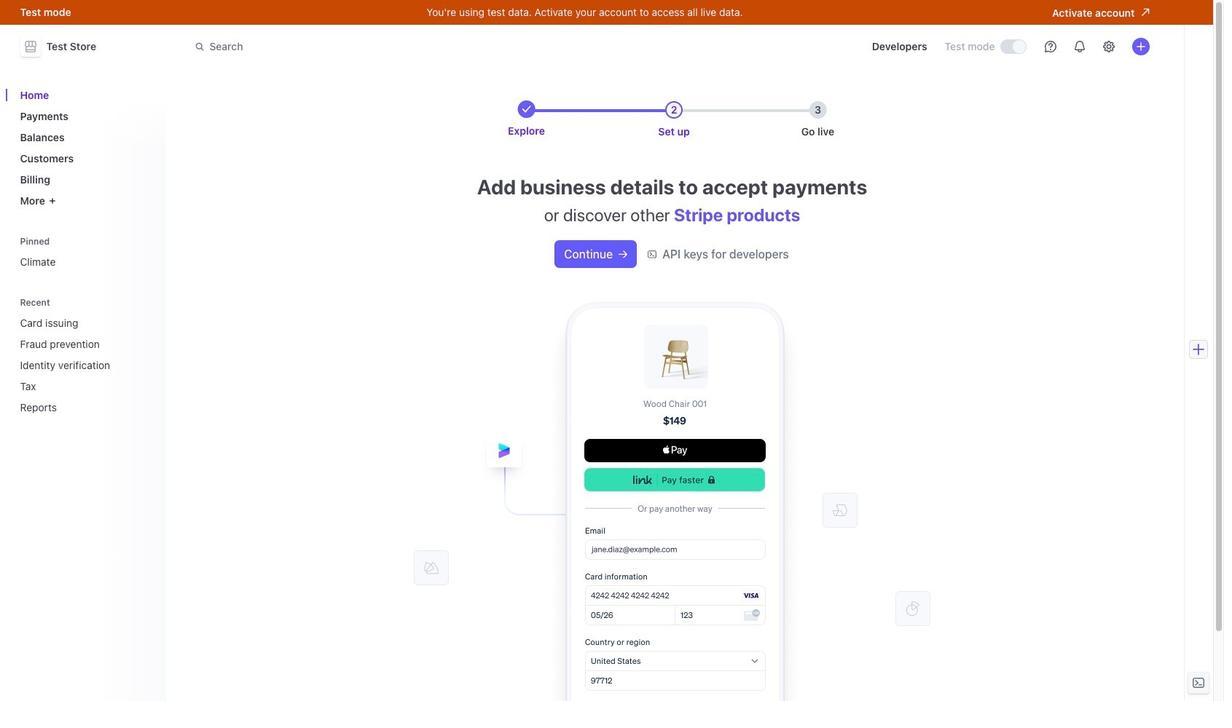 Task type: describe. For each thing, give the bounding box(es) containing it.
svg image
[[619, 250, 628, 259]]

clear history image
[[143, 298, 151, 307]]

pinned element
[[14, 231, 157, 274]]

1 recent element from the top
[[14, 293, 157, 420]]



Task type: vqa. For each thing, say whether or not it's contained in the screenshot.
'Core navigation links' element
yes



Task type: locate. For each thing, give the bounding box(es) containing it.
Search text field
[[186, 33, 597, 60]]

help image
[[1045, 41, 1057, 52]]

edit pins image
[[143, 237, 151, 246]]

settings image
[[1103, 41, 1115, 52]]

notifications image
[[1074, 41, 1086, 52]]

Test mode checkbox
[[1001, 40, 1026, 53]]

core navigation links element
[[14, 83, 157, 213]]

recent element
[[14, 293, 157, 420], [14, 311, 157, 420]]

None search field
[[186, 33, 597, 60]]

2 recent element from the top
[[14, 311, 157, 420]]



